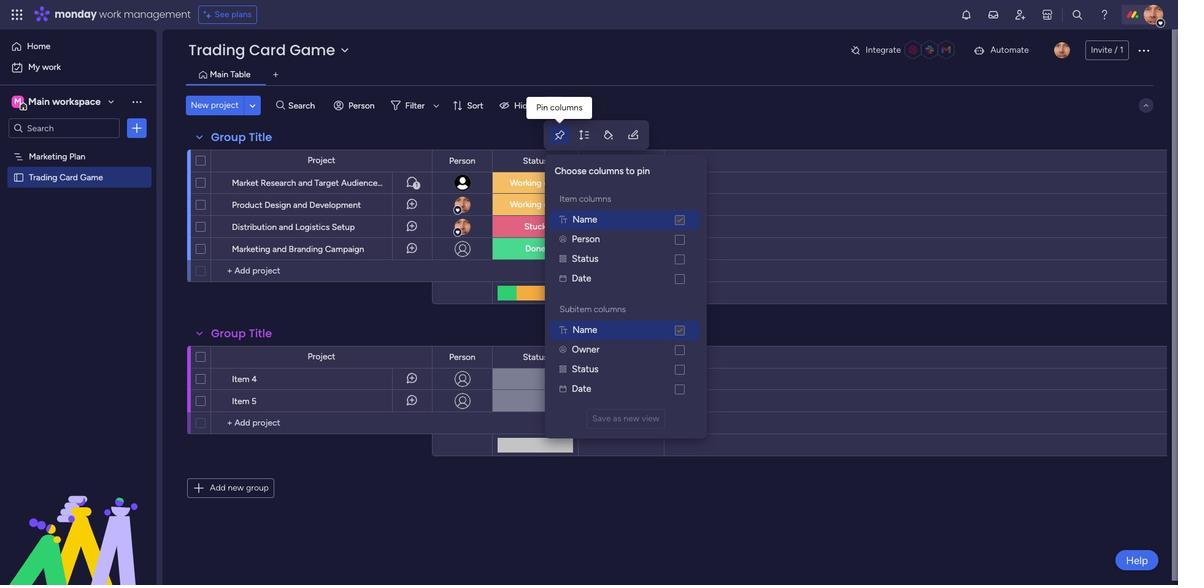 Task type: describe. For each thing, give the bounding box(es) containing it.
nov for marketing and branding campaign
[[598, 244, 613, 253]]

save
[[592, 413, 611, 424]]

and right design at the left
[[293, 200, 307, 210]]

to
[[626, 166, 635, 177]]

marketing for marketing and branding campaign
[[232, 244, 270, 255]]

main table tab list
[[186, 65, 1154, 85]]

group for second group title field from the bottom of the page
[[211, 129, 246, 145]]

16,
[[615, 244, 624, 253]]

search everything image
[[1071, 9, 1084, 21]]

choose columns to pin
[[555, 166, 650, 177]]

person inside "person" popup button
[[348, 100, 375, 111]]

invite
[[1091, 45, 1112, 55]]

invite / 1
[[1091, 45, 1124, 55]]

menu image
[[547, 100, 559, 111]]

status down owner
[[572, 364, 599, 375]]

main table button
[[207, 68, 254, 82]]

2023 for product design and development
[[626, 200, 645, 209]]

help image
[[1098, 9, 1111, 21]]

trading card game inside list box
[[29, 172, 103, 182]]

integrate button
[[845, 37, 964, 63]]

workspace
[[52, 96, 101, 107]]

nov 19, 2023
[[598, 375, 645, 384]]

my work
[[28, 62, 61, 72]]

group for 1st group title field from the bottom
[[211, 326, 246, 341]]

workspace image
[[12, 95, 24, 109]]

as
[[613, 413, 621, 424]]

new
[[191, 100, 209, 110]]

my work link
[[7, 58, 149, 77]]

person button
[[329, 96, 382, 115]]

nov 18, 2023
[[598, 200, 645, 209]]

sort button
[[447, 96, 491, 115]]

0 horizontal spatial options image
[[667, 152, 690, 171]]

product
[[232, 200, 262, 210]]

group title for second group title field from the bottom of the page
[[211, 129, 272, 145]]

hide
[[514, 100, 532, 111]]

subitem
[[560, 304, 592, 314]]

invite members image
[[1014, 9, 1027, 21]]

distribution
[[232, 222, 277, 233]]

save as new view button
[[587, 409, 665, 429]]

see plans
[[215, 9, 252, 20]]

1 horizontal spatial trading
[[188, 40, 245, 60]]

1 group title field from the top
[[208, 129, 275, 145]]

dapulse text column image for person
[[560, 217, 567, 223]]

automate
[[991, 45, 1029, 55]]

research
[[261, 178, 296, 188]]

design
[[265, 200, 291, 210]]

filter
[[405, 100, 425, 111]]

group
[[246, 483, 269, 493]]

monday marketplace image
[[1041, 9, 1054, 21]]

columns for item
[[579, 194, 611, 204]]

home option
[[7, 37, 149, 56]]

Date field
[[609, 154, 633, 168]]

table
[[230, 69, 251, 80]]

monday
[[55, 7, 97, 21]]

trading card game button
[[186, 40, 355, 60]]

new inside save as new view button
[[624, 413, 640, 424]]

home link
[[7, 37, 149, 56]]

1 vertical spatial trading
[[29, 172, 57, 182]]

and left target
[[298, 178, 312, 188]]

pin
[[536, 102, 548, 113]]

v2 status outline image for owner
[[560, 366, 566, 373]]

pin columns
[[536, 102, 583, 113]]

logistics
[[295, 222, 330, 233]]

title for second group title field from the bottom of the page
[[249, 129, 272, 145]]

1 inside button
[[1120, 45, 1124, 55]]

marketing for marketing plan
[[29, 151, 67, 161]]

market research and target audience analysis
[[232, 178, 411, 188]]

my work option
[[7, 58, 149, 77]]

new project
[[191, 100, 239, 110]]

save as new view
[[592, 413, 660, 424]]

monday work management
[[55, 7, 191, 21]]

see plans button
[[198, 6, 257, 24]]

2023 for item 4
[[626, 375, 645, 384]]

1 horizontal spatial options image
[[1136, 43, 1151, 58]]

on for product design and development
[[544, 199, 554, 210]]

working on it for product design and development
[[510, 199, 561, 210]]

main for main table
[[210, 69, 228, 80]]

it for product design and development
[[556, 199, 561, 210]]

project
[[211, 100, 239, 110]]

marketing plan
[[29, 151, 85, 161]]

my
[[28, 62, 40, 72]]

columns for subitem
[[594, 304, 626, 314]]

product design and development
[[232, 200, 361, 210]]

workspace selection element
[[12, 94, 102, 110]]

v2 calendar view small outline image
[[560, 276, 566, 282]]

item for item 4
[[232, 374, 250, 385]]

status left the choose
[[523, 156, 548, 166]]

list box containing marketing plan
[[0, 143, 156, 353]]

21,
[[615, 222, 624, 231]]

project for 1st group title field from the bottom
[[308, 352, 335, 362]]

working for market research and target audience analysis
[[510, 178, 542, 188]]

stuck
[[524, 222, 546, 232]]

status down nov 16, 2023
[[572, 254, 599, 265]]

0 horizontal spatial card
[[59, 172, 78, 182]]

subitem columns
[[560, 304, 626, 314]]

management
[[124, 7, 191, 21]]

nov for product design and development
[[598, 200, 613, 209]]

plans
[[231, 9, 252, 20]]

arrow down image
[[429, 98, 444, 113]]

dapulse person column image for person
[[560, 236, 566, 243]]

invite / 1 button
[[1085, 40, 1129, 60]]

integrate
[[866, 45, 901, 55]]

item for item 5
[[232, 396, 250, 407]]

project for second group title field from the bottom of the page
[[308, 155, 335, 166]]



Task type: locate. For each thing, give the bounding box(es) containing it.
option
[[0, 145, 156, 148]]

2 project from the top
[[308, 352, 335, 362]]

working on it
[[510, 178, 561, 188], [510, 199, 561, 210]]

Person field
[[446, 154, 479, 168], [446, 351, 479, 364]]

name
[[573, 214, 597, 225], [573, 325, 597, 336]]

0 vertical spatial card
[[249, 40, 286, 60]]

0 vertical spatial status field
[[520, 154, 551, 168]]

3 nov from the top
[[598, 244, 613, 253]]

group title field up item 4
[[208, 326, 275, 342]]

hide button
[[495, 96, 540, 115]]

columns left to
[[589, 166, 624, 177]]

4
[[252, 374, 257, 385]]

main left table
[[210, 69, 228, 80]]

status field left the choose
[[520, 154, 551, 168]]

2 2023 from the top
[[626, 222, 645, 231]]

2 group title field from the top
[[208, 326, 275, 342]]

nov left the 21,
[[598, 222, 613, 231]]

m
[[14, 96, 21, 107]]

2023 right 16,
[[626, 244, 645, 253]]

1 nov from the top
[[598, 200, 613, 209]]

choose
[[555, 166, 587, 177]]

2 dapulse person column image from the top
[[560, 347, 566, 353]]

dapulse text column image for owner
[[560, 327, 567, 334]]

group
[[211, 129, 246, 145], [211, 326, 246, 341]]

add new group
[[210, 483, 269, 493]]

1 vertical spatial group title field
[[208, 326, 275, 342]]

v2 status outline image up v2 calendar view small outline image
[[560, 366, 566, 373]]

workspace options image
[[131, 96, 143, 108]]

1 group from the top
[[211, 129, 246, 145]]

1 dapulse text column image from the top
[[560, 217, 567, 223]]

trading card game
[[188, 40, 335, 60], [29, 172, 103, 182]]

1 v2 status outline image from the top
[[560, 256, 566, 263]]

1 name from the top
[[573, 214, 597, 225]]

v2 status outline image for person
[[560, 256, 566, 263]]

1 2023 from the top
[[626, 200, 645, 209]]

0 vertical spatial trading
[[188, 40, 245, 60]]

1 vertical spatial marketing
[[232, 244, 270, 255]]

group title for 1st group title field from the bottom
[[211, 326, 272, 341]]

dapulse text column image
[[560, 217, 567, 223], [560, 327, 567, 334]]

0 vertical spatial group title
[[211, 129, 272, 145]]

1 vertical spatial working on it
[[510, 199, 561, 210]]

1 vertical spatial v2 status outline image
[[560, 366, 566, 373]]

group title
[[211, 129, 272, 145], [211, 326, 272, 341]]

marketing
[[29, 151, 67, 161], [232, 244, 270, 255]]

view
[[642, 413, 660, 424]]

working on it up stuck
[[510, 199, 561, 210]]

update feed image
[[987, 9, 1000, 21]]

dapulse person column image
[[560, 236, 566, 243], [560, 347, 566, 353]]

work right my
[[42, 62, 61, 72]]

Status field
[[520, 154, 551, 168], [520, 351, 551, 364]]

options image right / at the right top of page
[[1136, 43, 1151, 58]]

campaign
[[325, 244, 364, 255]]

tab
[[266, 65, 286, 85]]

columns right the pin
[[550, 102, 583, 113]]

2 on from the top
[[544, 199, 554, 210]]

item down the choose
[[560, 194, 577, 204]]

game
[[290, 40, 335, 60], [80, 172, 103, 182]]

0 vertical spatial person field
[[446, 154, 479, 168]]

title for 1st group title field from the bottom
[[249, 326, 272, 341]]

1 horizontal spatial trading card game
[[188, 40, 335, 60]]

0 vertical spatial name
[[573, 214, 597, 225]]

new right the as
[[624, 413, 640, 424]]

4 nov from the top
[[598, 375, 613, 384]]

status
[[523, 156, 548, 166], [572, 254, 599, 265], [523, 352, 548, 362], [572, 364, 599, 375]]

person field for second group title field from the bottom of the page
[[446, 154, 479, 168]]

2023 for marketing and branding campaign
[[626, 244, 645, 253]]

+ Add project text field
[[217, 264, 426, 279]]

columns
[[550, 102, 583, 113], [589, 166, 624, 177], [579, 194, 611, 204], [594, 304, 626, 314]]

see
[[215, 9, 229, 20]]

game down plan
[[80, 172, 103, 182]]

2023 right 18,
[[626, 200, 645, 209]]

marketing and branding campaign
[[232, 244, 364, 255]]

1 vertical spatial date
[[572, 273, 591, 284]]

new inside add new group button
[[228, 483, 244, 493]]

item
[[560, 194, 577, 204], [232, 374, 250, 385], [232, 396, 250, 407]]

0 vertical spatial working on it
[[510, 178, 561, 188]]

+ Add project text field
[[217, 416, 426, 431]]

item left 4
[[232, 374, 250, 385]]

group title up item 4
[[211, 326, 272, 341]]

audience
[[341, 178, 378, 188]]

it for market research and target audience analysis
[[556, 178, 561, 188]]

0 vertical spatial working
[[510, 178, 542, 188]]

tab inside main table tab list
[[266, 65, 286, 85]]

list box
[[0, 143, 156, 353]]

0 vertical spatial item
[[560, 194, 577, 204]]

0 horizontal spatial marketing
[[29, 151, 67, 161]]

name up owner
[[573, 325, 597, 336]]

main workspace
[[28, 96, 101, 107]]

dapulse person column image for owner
[[560, 347, 566, 353]]

working for product design and development
[[510, 199, 542, 210]]

columns left 18,
[[579, 194, 611, 204]]

1 vertical spatial title
[[249, 326, 272, 341]]

select product image
[[11, 9, 23, 21]]

1 horizontal spatial work
[[99, 7, 121, 21]]

status field left owner
[[520, 351, 551, 364]]

2 group from the top
[[211, 326, 246, 341]]

group up item 4
[[211, 326, 246, 341]]

/
[[1115, 45, 1118, 55]]

date right v2 calendar view small outline image
[[572, 384, 591, 395]]

item columns
[[560, 194, 611, 204]]

v2 calendar view small outline image
[[560, 386, 566, 393]]

0 horizontal spatial new
[[228, 483, 244, 493]]

v2 search image
[[276, 99, 285, 112]]

filter button
[[386, 96, 444, 115]]

card down plan
[[59, 172, 78, 182]]

1 project from the top
[[308, 155, 335, 166]]

0 vertical spatial group title field
[[208, 129, 275, 145]]

on
[[544, 178, 554, 188], [544, 199, 554, 210]]

distribution and logistics setup
[[232, 222, 355, 233]]

0 horizontal spatial game
[[80, 172, 103, 182]]

card
[[249, 40, 286, 60], [59, 172, 78, 182]]

collapse image
[[1141, 101, 1151, 110]]

columns for choose
[[589, 166, 624, 177]]

1 vertical spatial item
[[232, 374, 250, 385]]

2 v2 status outline image from the top
[[560, 366, 566, 373]]

1 on from the top
[[544, 178, 554, 188]]

1 vertical spatial project
[[308, 352, 335, 362]]

0 vertical spatial new
[[624, 413, 640, 424]]

home
[[27, 41, 50, 52]]

19,
[[615, 375, 624, 384]]

development
[[309, 200, 361, 210]]

and down design at the left
[[279, 222, 293, 233]]

setup
[[332, 222, 355, 233]]

0 horizontal spatial main
[[28, 96, 50, 107]]

group title down angle down image
[[211, 129, 272, 145]]

nov 21, 2023
[[598, 222, 645, 231]]

branding
[[289, 244, 323, 255]]

2 title from the top
[[249, 326, 272, 341]]

1
[[1120, 45, 1124, 55], [415, 182, 418, 189]]

1 horizontal spatial main
[[210, 69, 228, 80]]

group title field down angle down image
[[208, 129, 275, 145]]

date right v2 calendar view small outline icon
[[572, 273, 591, 284]]

status field for 1st group title field from the bottom person field
[[520, 351, 551, 364]]

1 horizontal spatial marketing
[[232, 244, 270, 255]]

market
[[232, 178, 259, 188]]

1 button
[[392, 172, 432, 194]]

0 vertical spatial dapulse text column image
[[560, 217, 567, 223]]

analysis
[[380, 178, 411, 188]]

pin
[[637, 166, 650, 177]]

new right add
[[228, 483, 244, 493]]

trading card game up 'add view' image
[[188, 40, 335, 60]]

1 vertical spatial status field
[[520, 351, 551, 364]]

1 vertical spatial main
[[28, 96, 50, 107]]

options image
[[1136, 43, 1151, 58], [667, 152, 690, 171]]

0 vertical spatial trading card game
[[188, 40, 335, 60]]

1 it from the top
[[556, 178, 561, 188]]

2 vertical spatial item
[[232, 396, 250, 407]]

5
[[252, 396, 257, 407]]

work inside option
[[42, 62, 61, 72]]

1 horizontal spatial james peterson image
[[1144, 5, 1163, 25]]

lottie animation image
[[0, 461, 156, 585]]

item left 5
[[232, 396, 250, 407]]

work for my
[[42, 62, 61, 72]]

public board image
[[13, 171, 25, 183]]

notifications image
[[960, 9, 973, 21]]

2 it from the top
[[556, 199, 561, 210]]

2 name from the top
[[573, 325, 597, 336]]

1 vertical spatial james peterson image
[[1054, 42, 1070, 58]]

2 status field from the top
[[520, 351, 551, 364]]

1 vertical spatial on
[[544, 199, 554, 210]]

date for person
[[572, 273, 591, 284]]

0 vertical spatial game
[[290, 40, 335, 60]]

Group Title field
[[208, 129, 275, 145], [208, 326, 275, 342]]

add
[[210, 483, 226, 493]]

0 horizontal spatial work
[[42, 62, 61, 72]]

name down item columns on the top of the page
[[573, 214, 597, 225]]

0 vertical spatial on
[[544, 178, 554, 188]]

2 dapulse text column image from the top
[[560, 327, 567, 334]]

working
[[510, 178, 542, 188], [510, 199, 542, 210]]

1 vertical spatial person field
[[446, 351, 479, 364]]

game up search field on the left of page
[[290, 40, 335, 60]]

1 vertical spatial name
[[573, 325, 597, 336]]

1 vertical spatial work
[[42, 62, 61, 72]]

status field for person field associated with second group title field from the bottom of the page
[[520, 154, 551, 168]]

help
[[1126, 554, 1148, 567]]

1 right / at the right top of page
[[1120, 45, 1124, 55]]

main for main workspace
[[28, 96, 50, 107]]

target
[[315, 178, 339, 188]]

james peterson image
[[1144, 5, 1163, 25], [1054, 42, 1070, 58]]

0 horizontal spatial trading card game
[[29, 172, 103, 182]]

project
[[308, 155, 335, 166], [308, 352, 335, 362]]

help button
[[1116, 550, 1159, 571]]

name for person
[[573, 214, 597, 225]]

add new group button
[[187, 479, 274, 498]]

1 vertical spatial options image
[[667, 152, 690, 171]]

person field for 1st group title field from the bottom
[[446, 351, 479, 364]]

1 right analysis
[[415, 182, 418, 189]]

options image
[[131, 122, 143, 134]]

1 group title from the top
[[211, 129, 272, 145]]

1 vertical spatial game
[[80, 172, 103, 182]]

0 vertical spatial v2 status outline image
[[560, 256, 566, 263]]

v2 status outline image
[[560, 256, 566, 263], [560, 366, 566, 373]]

options image right "pin"
[[667, 152, 690, 171]]

work right monday
[[99, 7, 121, 21]]

dapulse person column image up v2 calendar view small outline icon
[[560, 236, 566, 243]]

new project button
[[186, 96, 244, 115]]

1 horizontal spatial card
[[249, 40, 286, 60]]

columns for pin
[[550, 102, 583, 113]]

1 vertical spatial group title
[[211, 326, 272, 341]]

0 vertical spatial it
[[556, 178, 561, 188]]

marketing inside list box
[[29, 151, 67, 161]]

0 horizontal spatial 1
[[415, 182, 418, 189]]

1 vertical spatial it
[[556, 199, 561, 210]]

Search in workspace field
[[26, 121, 102, 135]]

and down distribution and logistics setup
[[272, 244, 287, 255]]

date
[[612, 156, 630, 166], [572, 273, 591, 284], [572, 384, 591, 395]]

status left owner
[[523, 352, 548, 362]]

0 vertical spatial dapulse person column image
[[560, 236, 566, 243]]

james peterson image left invite
[[1054, 42, 1070, 58]]

1 vertical spatial dapulse person column image
[[560, 347, 566, 353]]

it
[[556, 178, 561, 188], [556, 199, 561, 210]]

main table
[[210, 69, 251, 80]]

Search field
[[285, 97, 322, 114]]

2023 right the 19,
[[626, 375, 645, 384]]

1 vertical spatial card
[[59, 172, 78, 182]]

title
[[249, 129, 272, 145], [249, 326, 272, 341]]

0 vertical spatial date
[[612, 156, 630, 166]]

1 horizontal spatial game
[[290, 40, 335, 60]]

0 horizontal spatial james peterson image
[[1054, 42, 1070, 58]]

nov 16, 2023
[[598, 244, 645, 253]]

angle down image
[[250, 101, 256, 110]]

0 vertical spatial group
[[211, 129, 246, 145]]

1 vertical spatial trading card game
[[29, 172, 103, 182]]

0 vertical spatial title
[[249, 129, 272, 145]]

marketing down distribution
[[232, 244, 270, 255]]

1 inside button
[[415, 182, 418, 189]]

1 vertical spatial 1
[[415, 182, 418, 189]]

trading up the main table at the top left of page
[[188, 40, 245, 60]]

1 horizontal spatial 1
[[1120, 45, 1124, 55]]

title up 4
[[249, 326, 272, 341]]

columns right subitem
[[594, 304, 626, 314]]

1 title from the top
[[249, 129, 272, 145]]

main inside button
[[210, 69, 228, 80]]

lottie animation element
[[0, 461, 156, 585]]

2023 right the 21,
[[626, 222, 645, 231]]

2 group title from the top
[[211, 326, 272, 341]]

0 vertical spatial marketing
[[29, 151, 67, 161]]

0 vertical spatial options image
[[1136, 43, 1151, 58]]

dapulse text column image down subitem
[[560, 327, 567, 334]]

0 vertical spatial james peterson image
[[1144, 5, 1163, 25]]

james peterson image right help image on the right of the page
[[1144, 5, 1163, 25]]

v2 status outline image up v2 calendar view small outline icon
[[560, 256, 566, 263]]

group down project
[[211, 129, 246, 145]]

trading right public board 'icon'
[[29, 172, 57, 182]]

working on it for market research and target audience analysis
[[510, 178, 561, 188]]

nov left 16,
[[598, 244, 613, 253]]

nov
[[598, 200, 613, 209], [598, 222, 613, 231], [598, 244, 613, 253], [598, 375, 613, 384]]

work for monday
[[99, 7, 121, 21]]

marketing left plan
[[29, 151, 67, 161]]

trading card game down marketing plan
[[29, 172, 103, 182]]

18,
[[615, 200, 625, 209]]

nov left 18,
[[598, 200, 613, 209]]

main right workspace image
[[28, 96, 50, 107]]

working on it down the choose
[[510, 178, 561, 188]]

item 4
[[232, 374, 257, 385]]

date for owner
[[572, 384, 591, 395]]

date left "pin"
[[612, 156, 630, 166]]

person
[[348, 100, 375, 111], [449, 156, 475, 166], [572, 234, 600, 245], [449, 352, 475, 362]]

2 vertical spatial date
[[572, 384, 591, 395]]

add view image
[[273, 70, 278, 79]]

2 person field from the top
[[446, 351, 479, 364]]

1 working on it from the top
[[510, 178, 561, 188]]

date inside field
[[612, 156, 630, 166]]

nov for item 4
[[598, 375, 613, 384]]

dapulse person column image left owner
[[560, 347, 566, 353]]

4 2023 from the top
[[626, 375, 645, 384]]

0 vertical spatial work
[[99, 7, 121, 21]]

0 vertical spatial project
[[308, 155, 335, 166]]

1 horizontal spatial new
[[624, 413, 640, 424]]

0 vertical spatial 1
[[1120, 45, 1124, 55]]

2 working from the top
[[510, 199, 542, 210]]

1 vertical spatial dapulse text column image
[[560, 327, 567, 334]]

dapulse text column image right stuck
[[560, 217, 567, 223]]

main inside workspace selection element
[[28, 96, 50, 107]]

2 nov from the top
[[598, 222, 613, 231]]

1 person field from the top
[[446, 154, 479, 168]]

sort
[[467, 100, 483, 111]]

owner
[[572, 344, 600, 355]]

1 dapulse person column image from the top
[[560, 236, 566, 243]]

0 vertical spatial main
[[210, 69, 228, 80]]

title down angle down image
[[249, 129, 272, 145]]

plan
[[69, 151, 85, 161]]

1 working from the top
[[510, 178, 542, 188]]

done
[[525, 244, 546, 254]]

name for owner
[[573, 325, 597, 336]]

nov left the 19,
[[598, 375, 613, 384]]

1 vertical spatial group
[[211, 326, 246, 341]]

new
[[624, 413, 640, 424], [228, 483, 244, 493]]

on for market research and target audience analysis
[[544, 178, 554, 188]]

2 working on it from the top
[[510, 199, 561, 210]]

item 5
[[232, 396, 257, 407]]

3 2023 from the top
[[626, 244, 645, 253]]

0 horizontal spatial trading
[[29, 172, 57, 182]]

1 status field from the top
[[520, 154, 551, 168]]

automate button
[[968, 40, 1034, 60]]

1 vertical spatial working
[[510, 199, 542, 210]]

card up 'add view' image
[[249, 40, 286, 60]]

1 vertical spatial new
[[228, 483, 244, 493]]



Task type: vqa. For each thing, say whether or not it's contained in the screenshot.
Group Title field corresponding to Person
no



